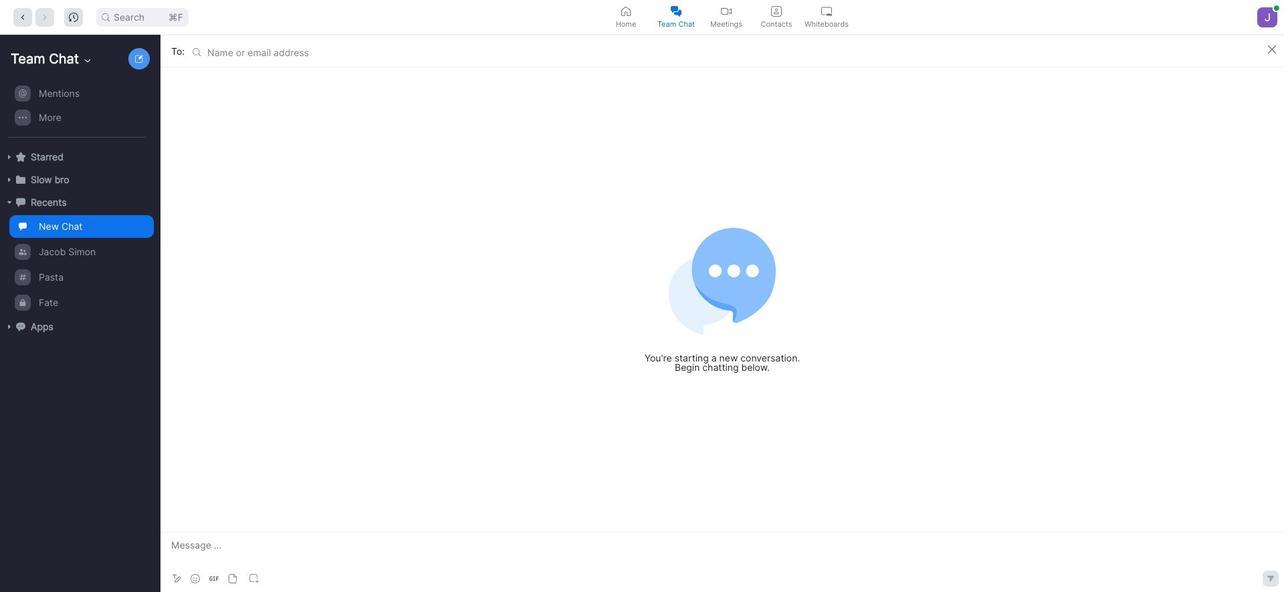 Task type: describe. For each thing, give the bounding box(es) containing it.
magnifier image
[[193, 48, 201, 56]]

screenshot image
[[249, 574, 259, 584]]

triangle right image for recents tree item in the top left of the page
[[5, 199, 13, 207]]

triangle right image for apps tree item
[[5, 323, 13, 331]]

starred tree item
[[5, 146, 154, 169]]

triangle right image for triangle right image in the slow bro tree item
[[5, 176, 13, 184]]

chevron down small image
[[82, 56, 93, 66]]

recents tree item
[[5, 191, 154, 214]]

star image
[[16, 152, 25, 162]]

whiteboard small image
[[821, 6, 832, 16]]

profile contact image
[[771, 6, 782, 16]]

apps tree item
[[5, 316, 154, 338]]

whiteboard small image
[[821, 6, 832, 16]]

chevron left small image
[[18, 12, 27, 22]]



Task type: vqa. For each thing, say whether or not it's contained in the screenshot.
a inside the BUTTON
no



Task type: locate. For each thing, give the bounding box(es) containing it.
team chat image
[[671, 6, 681, 16], [671, 6, 681, 16]]

2 triangle right image from the top
[[5, 176, 13, 184]]

chat image
[[16, 198, 25, 207], [16, 198, 25, 207]]

close image
[[1268, 45, 1276, 54], [1268, 45, 1276, 54]]

home small image
[[621, 6, 631, 16], [621, 6, 631, 16]]

profile contact image
[[771, 6, 782, 16]]

new image
[[135, 55, 143, 63]]

None text field
[[207, 47, 210, 58]]

group
[[0, 82, 154, 138]]

triangle right image for first triangle right image from the top of the page
[[5, 153, 13, 161]]

magnifier image
[[102, 13, 110, 21], [102, 13, 110, 21], [193, 48, 201, 56]]

folder image
[[16, 175, 25, 184], [16, 175, 25, 184]]

chevron left small image
[[18, 12, 27, 22]]

online image
[[1274, 5, 1279, 10], [1274, 5, 1279, 10]]

triangle right image
[[5, 153, 13, 161], [5, 176, 13, 184], [5, 199, 13, 207], [5, 323, 13, 331]]

screenshot image
[[249, 574, 259, 584]]

chevron down small image
[[82, 56, 93, 66]]

emoji image
[[191, 574, 200, 584], [191, 574, 200, 584]]

video on image
[[721, 6, 732, 16], [721, 6, 732, 16]]

triangle right image inside apps tree item
[[5, 323, 13, 331]]

triangle right image
[[5, 153, 13, 161], [5, 176, 13, 184], [5, 199, 13, 207], [5, 323, 13, 331]]

1 triangle right image from the top
[[5, 153, 13, 161]]

triangle right image inside recents tree item
[[5, 199, 13, 207]]

triangle right image inside slow bro tree item
[[5, 176, 13, 184]]

triangle right image inside recents tree item
[[5, 199, 13, 207]]

tab list
[[601, 0, 852, 34]]

4 triangle right image from the top
[[5, 323, 13, 331]]

tree
[[0, 80, 158, 352]]

recents group
[[0, 214, 154, 316]]

1 triangle right image from the top
[[5, 153, 13, 161]]

triangle right image inside apps tree item
[[5, 323, 13, 331]]

new image
[[135, 55, 143, 63]]

slow bro tree item
[[5, 169, 154, 191]]

triangle right image inside slow bro tree item
[[5, 176, 13, 184]]

star image
[[16, 152, 25, 162]]

4 triangle right image from the top
[[5, 323, 13, 331]]

2 triangle right image from the top
[[5, 176, 13, 184]]

format image
[[171, 574, 182, 584], [171, 574, 182, 584]]

chatbot image
[[16, 322, 25, 332], [16, 322, 25, 332]]

history image
[[69, 12, 78, 22], [69, 12, 78, 22]]

file image
[[228, 574, 237, 584], [228, 574, 237, 584]]

3 triangle right image from the top
[[5, 199, 13, 207]]

3 triangle right image from the top
[[5, 199, 13, 207]]

gif image
[[209, 574, 219, 584], [209, 574, 219, 584]]



